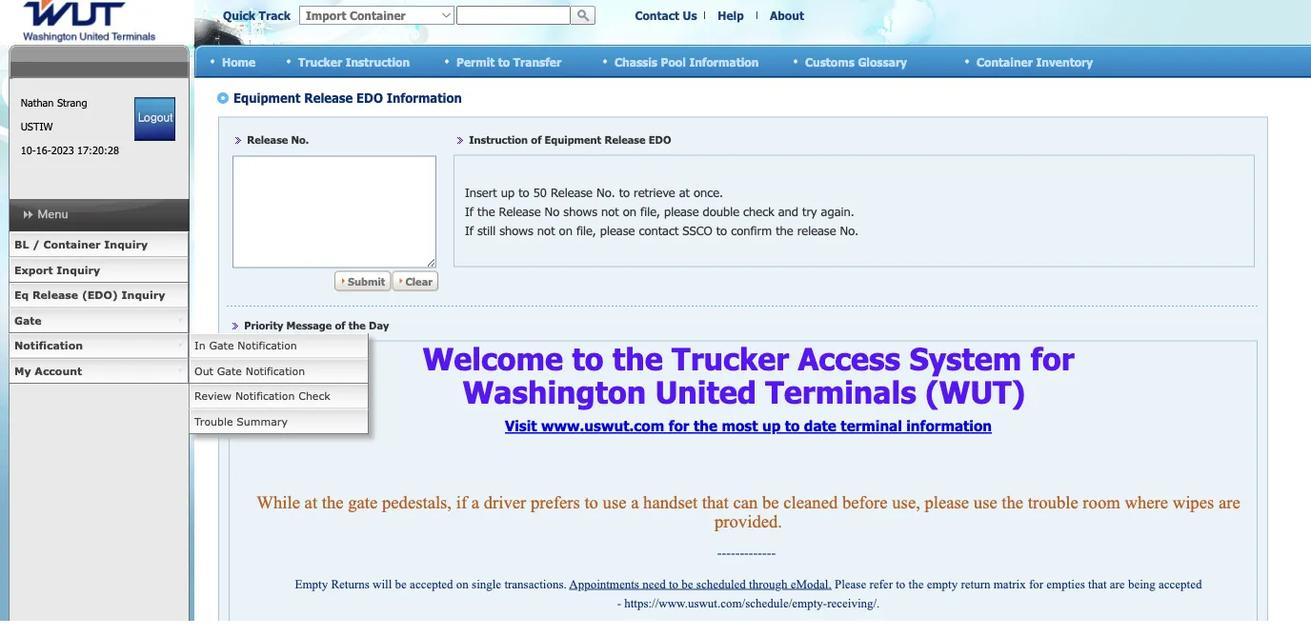 Task type: describe. For each thing, give the bounding box(es) containing it.
trouble summary
[[194, 415, 288, 428]]

gate for out
[[217, 365, 242, 377]]

bl
[[14, 238, 29, 251]]

home
[[222, 55, 256, 68]]

gate for in
[[209, 339, 234, 352]]

trucker instruction
[[298, 55, 410, 68]]

export
[[14, 263, 53, 276]]

notification down in gate notification link
[[246, 365, 305, 377]]

my account
[[14, 365, 82, 377]]

my
[[14, 365, 31, 377]]

16-
[[36, 144, 51, 157]]

nathan strang
[[21, 96, 87, 109]]

summary
[[237, 415, 288, 428]]

to
[[498, 55, 510, 68]]

release
[[32, 289, 78, 302]]

review notification check link
[[189, 384, 369, 409]]

eq
[[14, 289, 29, 302]]

track
[[259, 8, 291, 22]]

glossary
[[858, 55, 907, 68]]

out gate notification
[[194, 365, 305, 377]]

contact
[[635, 8, 679, 22]]

information
[[689, 55, 759, 68]]

0 vertical spatial gate
[[14, 314, 42, 327]]

quick
[[223, 8, 255, 22]]

help link
[[718, 8, 744, 22]]

about
[[770, 8, 804, 22]]

contact us
[[635, 8, 697, 22]]

bl / container inquiry
[[14, 238, 148, 251]]

about link
[[770, 8, 804, 22]]

inquiry for container
[[104, 238, 148, 251]]

/
[[33, 238, 40, 251]]

bl / container inquiry link
[[9, 233, 189, 258]]

eq release (edo) inquiry
[[14, 289, 165, 302]]

review
[[194, 390, 232, 403]]

1 vertical spatial container
[[43, 238, 101, 251]]

17:20:29
[[77, 144, 119, 157]]

contact us link
[[635, 8, 697, 22]]

out
[[194, 365, 213, 377]]

permit to transfer
[[456, 55, 561, 68]]

10-
[[21, 144, 36, 157]]

chassis pool information
[[615, 55, 759, 68]]

nathan
[[21, 96, 54, 109]]

10-16-2023 17:20:29
[[21, 144, 119, 157]]

pool
[[661, 55, 686, 68]]

in gate notification
[[194, 339, 297, 352]]

transfer
[[513, 55, 561, 68]]

(edo)
[[82, 289, 118, 302]]



Task type: locate. For each thing, give the bounding box(es) containing it.
strang
[[57, 96, 87, 109]]

0 vertical spatial inquiry
[[104, 238, 148, 251]]

container
[[977, 55, 1033, 68], [43, 238, 101, 251]]

2 vertical spatial inquiry
[[122, 289, 165, 302]]

trouble summary link
[[189, 409, 369, 435]]

export inquiry link
[[9, 258, 189, 283]]

us
[[683, 8, 697, 22]]

login image
[[135, 97, 176, 141]]

container up the "export inquiry" on the left of page
[[43, 238, 101, 251]]

container left inventory
[[977, 55, 1033, 68]]

container inventory
[[977, 55, 1093, 68]]

notification
[[14, 339, 83, 352], [238, 339, 297, 352], [246, 365, 305, 377], [235, 390, 295, 403]]

inquiry up 'export inquiry' "link"
[[104, 238, 148, 251]]

inventory
[[1036, 55, 1093, 68]]

notification link
[[9, 334, 189, 359]]

notification up my account
[[14, 339, 83, 352]]

trucker
[[298, 55, 342, 68]]

customs glossary
[[805, 55, 907, 68]]

in
[[194, 339, 205, 352]]

inquiry
[[104, 238, 148, 251], [57, 263, 100, 276], [122, 289, 165, 302]]

2023
[[51, 144, 74, 157]]

chassis
[[615, 55, 658, 68]]

in gate notification link
[[189, 334, 369, 359]]

quick track
[[223, 8, 291, 22]]

gate right the in
[[209, 339, 234, 352]]

check
[[298, 390, 330, 403]]

eq release (edo) inquiry link
[[9, 283, 189, 308]]

notification up summary
[[235, 390, 295, 403]]

inquiry for (edo)
[[122, 289, 165, 302]]

customs
[[805, 55, 855, 68]]

account
[[35, 365, 82, 377]]

gate right out
[[217, 365, 242, 377]]

export inquiry
[[14, 263, 100, 276]]

0 vertical spatial container
[[977, 55, 1033, 68]]

my account link
[[9, 359, 189, 384]]

permit
[[456, 55, 495, 68]]

ustiw
[[21, 120, 53, 133]]

gate link
[[9, 308, 189, 334]]

notification inside "link"
[[14, 339, 83, 352]]

inquiry right the (edo)
[[122, 289, 165, 302]]

gate
[[14, 314, 42, 327], [209, 339, 234, 352], [217, 365, 242, 377]]

2 vertical spatial gate
[[217, 365, 242, 377]]

trouble
[[194, 415, 233, 428]]

1 horizontal spatial container
[[977, 55, 1033, 68]]

help
[[718, 8, 744, 22]]

out gate notification link
[[189, 359, 369, 384]]

instruction
[[346, 55, 410, 68]]

inquiry inside "link"
[[57, 263, 100, 276]]

0 horizontal spatial container
[[43, 238, 101, 251]]

notification up out gate notification link
[[238, 339, 297, 352]]

inquiry down the bl / container inquiry
[[57, 263, 100, 276]]

review notification check
[[194, 390, 330, 403]]

None text field
[[456, 6, 571, 25]]

gate down eq
[[14, 314, 42, 327]]

1 vertical spatial gate
[[209, 339, 234, 352]]

1 vertical spatial inquiry
[[57, 263, 100, 276]]



Task type: vqa. For each thing, say whether or not it's contained in the screenshot.
THE 10-05-2023 13:36:50
no



